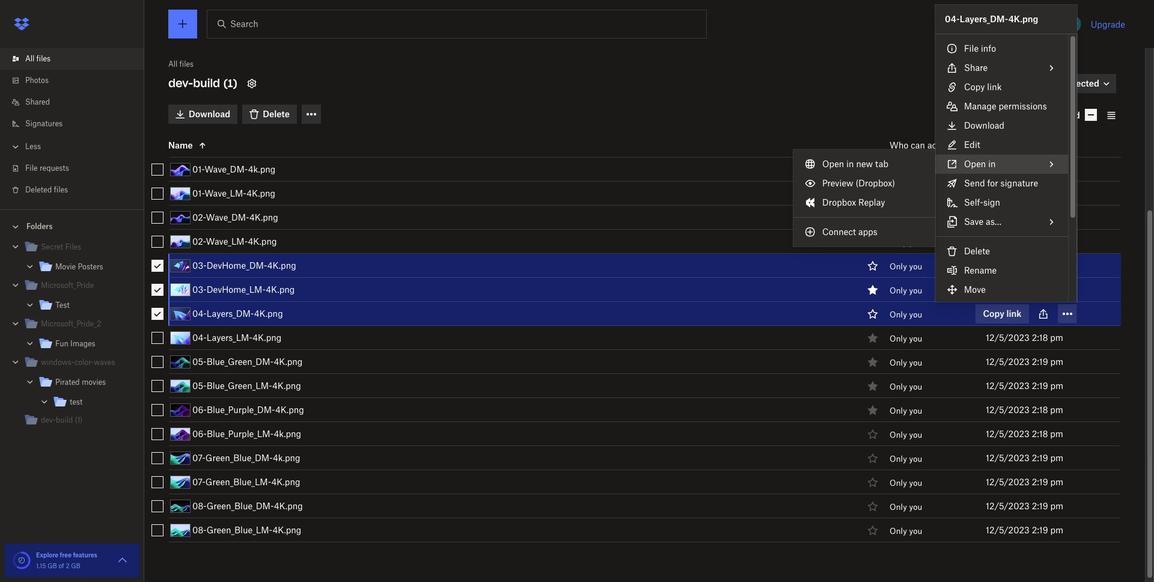 Task type: locate. For each thing, give the bounding box(es) containing it.
you inside name 05-blue_green_lm-4k.png, modified 12/5/2023 2:19 pm, element
[[909, 382, 923, 391]]

green_blue_dm-
[[206, 452, 273, 463], [207, 501, 274, 511]]

4k.png up 05-blue_green_lm-4k.png
[[274, 356, 303, 367]]

12/5/2023 2:19 pm inside name 07-green_blue_dm-4k.png, modified 12/5/2023 2:19 pm, element
[[986, 452, 1064, 463]]

layers_dm-
[[960, 14, 1009, 24], [207, 308, 254, 318]]

0 vertical spatial 03-
[[192, 260, 207, 270]]

only for 05-blue_green_lm-4k.png
[[890, 382, 907, 391]]

03- for devhome_dm-
[[192, 260, 207, 270]]

file for file requests
[[25, 164, 38, 173]]

1 vertical spatial layers_dm-
[[207, 308, 254, 318]]

only you for 04-layers_lm-4k.png
[[890, 334, 923, 343]]

0 vertical spatial wave_dm-
[[205, 164, 248, 174]]

/dev-build (1)/08-green_blue_lm-4k.png image
[[170, 523, 191, 537]]

add to starred image for 03-devhome_dm-4k.png
[[866, 258, 880, 273]]

1 vertical spatial 05-
[[192, 380, 207, 391]]

only you button inside name 08-green_blue_dm-4k.png, modified 12/5/2023 2:19 pm, element
[[890, 502, 923, 512]]

file requests
[[25, 164, 69, 173]]

0 vertical spatial layers_dm-
[[960, 14, 1009, 24]]

you for 04-layers_dm-4k.png
[[909, 310, 923, 319]]

2 in from the left
[[989, 159, 996, 169]]

2 vertical spatial 04-
[[192, 332, 207, 342]]

pm inside name 02-wave_lm-4k.png, modified 12/5/2023 2:19 pm, element
[[1051, 236, 1064, 246]]

pm inside name 08-green_blue_lm-4k.png, modified 12/5/2023 2:19 pm, "element"
[[1051, 525, 1064, 535]]

only you inside name 06-blue_purple_lm-4k.png, modified 12/5/2023 2:18 pm, element
[[890, 430, 923, 439]]

photos link
[[10, 70, 144, 91]]

12/5/2023 for 01-wave_dm-4k.png
[[986, 164, 1030, 174]]

8 2:19 from the top
[[1032, 501, 1048, 511]]

4 you from the top
[[909, 286, 923, 295]]

12/5/2023 2:19 pm for 08-green_blue_lm-4k.png
[[986, 525, 1064, 535]]

4k.png
[[248, 164, 276, 174], [274, 428, 301, 439], [273, 452, 300, 463]]

blue_green_dm-
[[207, 356, 274, 367]]

4 only you button from the top
[[890, 286, 923, 295]]

01- right /dev-build (1)/01-wave_dm-4k.png icon
[[192, 164, 205, 174]]

1 horizontal spatial gb
[[71, 562, 80, 569]]

1 horizontal spatial all
[[168, 60, 178, 69]]

only for 02-wave_lm-4k.png
[[890, 237, 907, 247]]

open in
[[964, 159, 996, 169]]

copy link menu item
[[936, 78, 1068, 97]]

12/5/2023 2:19 pm inside name 02-wave_lm-4k.png, modified 12/5/2023 2:19 pm, element
[[986, 236, 1064, 246]]

2 12/5/2023 2:19 pm from the top
[[986, 236, 1064, 246]]

add to starred image inside name 08-green_blue_dm-4k.png, modified 12/5/2023 2:19 pm, element
[[866, 499, 880, 513]]

name 08-green_blue_lm-4k.png, modified 12/5/2023 2:19 pm, element
[[142, 518, 1121, 542]]

menu containing 04-layers_dm-4k.png
[[936, 5, 1077, 323]]

1 horizontal spatial file
[[964, 43, 979, 54]]

04- inside menu
[[945, 14, 960, 24]]

only inside the 'name 03-devhome_dm-4k.png, modified 12/5/2023 2:19 pm,' element
[[890, 261, 907, 271]]

you for 07-green_blue_dm-4k.png
[[909, 454, 923, 464]]

9 only you from the top
[[890, 406, 923, 415]]

9 only you button from the top
[[890, 406, 923, 415]]

03-devhome_dm-4k.png link
[[192, 258, 296, 273]]

1 add to starred image from the top
[[866, 258, 880, 273]]

04-layers_lm-4k.png
[[192, 332, 282, 342]]

table
[[142, 134, 1121, 542]]

dropbox image
[[10, 12, 34, 36]]

pm inside the 'name 03-devhome_dm-4k.png, modified 12/5/2023 2:19 pm,' element
[[1051, 260, 1064, 270]]

12/5/2023 for 08-green_blue_dm-4k.png
[[986, 501, 1030, 511]]

you inside name 06-blue_purple_dm-4k.png, modified 12/5/2023 2:18 pm, element
[[909, 406, 923, 415]]

14 you from the top
[[909, 526, 923, 536]]

pm inside name 04-layers_lm-4k.png, modified 12/5/2023 2:18 pm, element
[[1051, 332, 1064, 342]]

06- for blue_purple_dm-
[[192, 404, 207, 415]]

pm for 06-blue_purple_lm-4k.png
[[1051, 428, 1064, 439]]

green_blue_lm- down 08-green_blue_dm-4k.png link
[[207, 525, 273, 535]]

5 pm from the top
[[1051, 260, 1064, 270]]

deleted files link
[[10, 179, 144, 201]]

15 12/5/2023 from the top
[[986, 525, 1030, 535]]

movies
[[82, 378, 106, 387]]

only you for 02-wave_dm-4k.png
[[890, 213, 923, 223]]

12/5/2023 2:18 pm for 04-layers_lm-4k.png
[[986, 332, 1064, 342]]

14 only you button from the top
[[890, 526, 923, 536]]

0 horizontal spatial all
[[25, 54, 34, 63]]

/dev-build (1)/06-blue_purple_lm-4k.png image
[[170, 427, 191, 440]]

4k.png down 05-blue_green_lm-4k.png link
[[275, 404, 304, 415]]

name 02-wave_lm-4k.png, modified 12/5/2023 2:19 pm, element
[[142, 230, 1121, 254]]

less
[[25, 142, 41, 151]]

3 you from the top
[[909, 261, 923, 271]]

01- right /dev-build (1)/01-wave_lm-4k.png icon
[[192, 188, 205, 198]]

1 03- from the top
[[192, 260, 207, 270]]

1 vertical spatial 03-
[[192, 284, 207, 294]]

move
[[964, 284, 986, 295]]

4k.png up 03-devhome_dm-4k.png
[[248, 236, 277, 246]]

only you button inside the 'name 03-devhome_dm-4k.png, modified 12/5/2023 2:19 pm,' element
[[890, 261, 923, 271]]

12/5/2023 2:18 pm for 01-wave_dm-4k.png
[[986, 164, 1064, 174]]

4 12/5/2023 2:19 pm from the top
[[986, 356, 1064, 367]]

add to starred image inside name 01-wave_lm-4k.png, modified 12/5/2023 2:18 pm, element
[[866, 186, 880, 201]]

4 add to starred image from the top
[[866, 451, 880, 465]]

copy link
[[964, 82, 1002, 92]]

07- inside 07-green_blue_lm-4k.png link
[[192, 477, 206, 487]]

wave_lm- down 01-wave_dm-4k.png link
[[205, 188, 247, 198]]

only you button inside name 05-blue_green_dm-4k.png, modified 12/5/2023 2:19 pm, element
[[890, 358, 923, 367]]

07- right the /dev-build (1)/07-green_blue_dm-4k.png image
[[192, 452, 206, 463]]

/dev-build (1)/06-blue_purple_dm-4k.png image
[[170, 403, 191, 416]]

in
[[847, 159, 854, 169], [989, 159, 996, 169]]

0 vertical spatial 04-
[[945, 14, 960, 24]]

you for 05-blue_green_dm-4k.png
[[909, 358, 923, 367]]

03- inside 'element'
[[192, 284, 207, 294]]

2 open from the left
[[964, 159, 986, 169]]

0 vertical spatial 04-layers_dm-4k.png
[[945, 14, 1039, 24]]

11 only from the top
[[890, 454, 907, 464]]

2 horizontal spatial files
[[180, 60, 194, 69]]

name 01-wave_dm-4k.png, modified 12/5/2023 2:18 pm, element
[[142, 158, 1121, 182]]

1 2:19 from the top
[[1032, 212, 1048, 222]]

all files link
[[10, 48, 144, 70], [168, 58, 194, 70]]

only you for 02-wave_lm-4k.png
[[890, 237, 923, 247]]

only inside name 07-green_blue_dm-4k.png, modified 12/5/2023 2:19 pm, element
[[890, 454, 907, 464]]

1 vertical spatial 01-
[[192, 188, 205, 198]]

all files up dev-
[[168, 60, 194, 69]]

1 horizontal spatial layers_dm-
[[960, 14, 1009, 24]]

2 vertical spatial remove from starred image
[[866, 403, 880, 417]]

02-wave_lm-4k.png link
[[192, 234, 277, 249]]

/dev-build (1)/03-devhome_dm-4k.png image
[[170, 259, 191, 272]]

06-blue_purple_lm-4k.png link
[[192, 427, 301, 441]]

remove from starred image for 12/5/2023 2:18 pm
[[866, 403, 880, 417]]

7 2:19 from the top
[[1032, 477, 1048, 487]]

4k.png up 01-wave_lm-4k.png
[[248, 164, 276, 174]]

only inside name 08-green_blue_dm-4k.png, modified 12/5/2023 2:19 pm, element
[[890, 502, 907, 512]]

4k.png inside 07-green_blue_dm-4k.png link
[[273, 452, 300, 463]]

remove from starred image
[[866, 330, 880, 345], [866, 354, 880, 369], [866, 379, 880, 393]]

0 horizontal spatial all files link
[[10, 48, 144, 70]]

(1)
[[223, 76, 237, 90]]

connect apps menu item
[[794, 222, 936, 242]]

06-
[[192, 404, 207, 415], [192, 428, 207, 439]]

send for signature
[[964, 178, 1038, 188]]

1 vertical spatial 07-
[[192, 477, 206, 487]]

pm inside name 01-wave_dm-4k.png, modified 12/5/2023 2:18 pm, element
[[1051, 164, 1064, 174]]

you for 08-green_blue_lm-4k.png
[[909, 526, 923, 536]]

3 only from the top
[[890, 261, 907, 271]]

green_blue_lm-
[[206, 477, 272, 487], [207, 525, 273, 535]]

08- right /dev-build (1)/08-green_blue_dm-4k.png 'image'
[[192, 501, 207, 511]]

signatures link
[[10, 113, 144, 135]]

remove from starred image inside name 04-layers_lm-4k.png, modified 12/5/2023 2:18 pm, element
[[866, 330, 880, 345]]

files
[[36, 54, 51, 63], [180, 60, 194, 69], [54, 185, 68, 194]]

green_blue_lm- down 07-green_blue_dm-4k.png link
[[206, 477, 272, 487]]

delete menu item
[[936, 242, 1068, 261]]

/dev-build (1)/01-wave_lm-4k.png image
[[170, 187, 191, 200]]

4k.png up 08-green_blue_dm-4k.png at left bottom
[[272, 477, 300, 487]]

12/5/2023 2:19 pm inside name 08-green_blue_dm-4k.png, modified 12/5/2023 2:19 pm, element
[[986, 501, 1064, 511]]

all files link up shared link
[[10, 48, 144, 70]]

preview
[[823, 178, 854, 188]]

you for 04-layers_lm-4k.png
[[909, 334, 923, 343]]

3 pm from the top
[[1051, 212, 1064, 222]]

4k.png down "06-blue_purple_lm-4k.png" link
[[273, 452, 300, 463]]

permissions
[[999, 101, 1047, 111]]

0 vertical spatial 05-
[[192, 356, 207, 367]]

only inside name 05-blue_green_dm-4k.png, modified 12/5/2023 2:19 pm, element
[[890, 358, 907, 367]]

6 pm from the top
[[1051, 308, 1064, 318]]

1 06- from the top
[[192, 404, 207, 415]]

10 you from the top
[[909, 430, 923, 439]]

2:18 for 01-wave_dm-4k.png
[[1032, 164, 1048, 174]]

only
[[890, 213, 907, 223], [890, 237, 907, 247], [890, 261, 907, 271], [890, 286, 907, 295], [890, 310, 907, 319], [890, 334, 907, 343], [890, 358, 907, 367], [890, 382, 907, 391], [890, 406, 907, 415], [890, 430, 907, 439], [890, 454, 907, 464], [890, 478, 907, 488], [890, 502, 907, 512], [890, 526, 907, 536]]

pm inside name 04-layers_dm-4k.png, modified 12/5/2023 2:18 pm, element
[[1051, 308, 1064, 318]]

1 vertical spatial 02-
[[192, 236, 206, 246]]

04-
[[945, 14, 960, 24], [192, 308, 207, 318], [192, 332, 207, 342]]

4k.png inside 'element'
[[266, 284, 295, 294]]

open in menu item
[[936, 155, 1068, 174]]

open
[[823, 159, 844, 169], [964, 159, 986, 169]]

only inside 'name 02-wave_dm-4k.png, modified 12/5/2023 2:19 pm,' element
[[890, 213, 907, 223]]

only for 07-green_blue_lm-4k.png
[[890, 478, 907, 488]]

only you button inside 'name 02-wave_dm-4k.png, modified 12/5/2023 2:19 pm,' element
[[890, 213, 923, 223]]

01- for wave_lm-
[[192, 188, 205, 198]]

0 vertical spatial 07-
[[192, 452, 206, 463]]

you inside name 08-green_blue_dm-4k.png, modified 12/5/2023 2:19 pm, element
[[909, 502, 923, 512]]

only for 03-devhome_lm-4k.png
[[890, 286, 907, 295]]

connect apps
[[823, 227, 878, 237]]

add to starred image for 01-wave_lm-4k.png
[[866, 186, 880, 201]]

wave_lm- for 02-
[[206, 236, 248, 246]]

all files link up dev-
[[168, 58, 194, 70]]

2 vertical spatial 4k.png
[[273, 452, 300, 463]]

you inside name 02-wave_lm-4k.png, modified 12/5/2023 2:19 pm, element
[[909, 237, 923, 247]]

8 only you from the top
[[890, 382, 923, 391]]

in for open in
[[989, 159, 996, 169]]

2 2:19 from the top
[[1032, 236, 1048, 246]]

green_blue_lm- inside 07-green_blue_lm-4k.png link
[[206, 477, 272, 487]]

green_blue_dm- down 'blue_purple_lm-'
[[206, 452, 273, 463]]

07- inside 07-green_blue_dm-4k.png link
[[192, 452, 206, 463]]

pm inside name 08-green_blue_dm-4k.png, modified 12/5/2023 2:19 pm, element
[[1051, 501, 1064, 511]]

only inside name 04-layers_dm-4k.png, modified 12/5/2023 2:18 pm, element
[[890, 310, 907, 319]]

only inside name 03-devhome_lm-4k.png, modified 12/5/2023 2:19 pm, 'element'
[[890, 286, 907, 295]]

add to starred image inside name 02-wave_lm-4k.png, modified 12/5/2023 2:19 pm, element
[[866, 234, 880, 249]]

9 12/5/2023 2:19 pm from the top
[[986, 525, 1064, 535]]

info
[[981, 43, 996, 54]]

you for 06-blue_purple_lm-4k.png
[[909, 430, 923, 439]]

02- right /dev-build (1)/02-wave_dm-4k.png image
[[192, 212, 206, 222]]

02-wave_dm-4k.png link
[[192, 210, 278, 225]]

wave_lm- down 02-wave_dm-4k.png link
[[206, 236, 248, 246]]

13 only you button from the top
[[890, 502, 923, 512]]

04-layers_dm-4k.png up 04-layers_lm-4k.png
[[192, 308, 283, 318]]

signature
[[1001, 178, 1038, 188]]

14 only you from the top
[[890, 526, 923, 536]]

menu
[[936, 5, 1077, 323], [794, 150, 936, 247]]

you inside name 04-layers_lm-4k.png, modified 12/5/2023 2:18 pm, element
[[909, 334, 923, 343]]

1 vertical spatial 4k.png
[[274, 428, 301, 439]]

0 vertical spatial remove from starred image
[[866, 210, 880, 225]]

you
[[909, 213, 923, 223], [909, 237, 923, 247], [909, 261, 923, 271], [909, 286, 923, 295], [909, 310, 923, 319], [909, 334, 923, 343], [909, 358, 923, 367], [909, 382, 923, 391], [909, 406, 923, 415], [909, 430, 923, 439], [909, 454, 923, 464], [909, 478, 923, 488], [909, 502, 923, 512], [909, 526, 923, 536]]

upgrade link
[[1091, 19, 1126, 29]]

0 horizontal spatial files
[[36, 54, 51, 63]]

in up for
[[989, 159, 996, 169]]

12/5/2023 2:19 pm for 08-green_blue_dm-4k.png
[[986, 501, 1064, 511]]

0 horizontal spatial in
[[847, 159, 854, 169]]

07-green_blue_dm-4k.png
[[192, 452, 300, 463]]

04- right /dev-build (1)/04-layers_dm-4k.png image
[[192, 308, 207, 318]]

1 vertical spatial green_blue_lm-
[[207, 525, 273, 535]]

only inside name 08-green_blue_lm-4k.png, modified 12/5/2023 2:19 pm, "element"
[[890, 526, 907, 536]]

04- up "file info" menu item
[[945, 14, 960, 24]]

only you for 08-green_blue_lm-4k.png
[[890, 526, 923, 536]]

all files inside list item
[[25, 54, 51, 63]]

1 12/5/2023 2:18 pm from the top
[[986, 164, 1064, 174]]

08-
[[192, 501, 207, 511], [192, 525, 207, 535]]

0 vertical spatial 02-
[[192, 212, 206, 222]]

2 gb from the left
[[71, 562, 80, 569]]

1 vertical spatial 04-
[[192, 308, 207, 318]]

2 03- from the top
[[192, 284, 207, 294]]

03- for devhome_lm-
[[192, 284, 207, 294]]

you for 03-devhome_lm-4k.png
[[909, 286, 923, 295]]

wave_dm- up 01-wave_lm-4k.png
[[205, 164, 248, 174]]

only you button inside name 03-devhome_lm-4k.png, modified 12/5/2023 2:19 pm, 'element'
[[890, 286, 923, 295]]

only you button for 03-devhome_lm-4k.png
[[890, 286, 923, 295]]

9 pm from the top
[[1051, 380, 1064, 391]]

0 vertical spatial 4k.png
[[248, 164, 276, 174]]

files up photos
[[36, 54, 51, 63]]

4 12/5/2023 from the top
[[986, 236, 1030, 246]]

only you for 06-blue_purple_lm-4k.png
[[890, 430, 923, 439]]

wave_dm- down 01-wave_lm-4k.png link
[[206, 212, 250, 222]]

green_blue_dm- inside 08-green_blue_dm-4k.png link
[[207, 501, 274, 511]]

06- right '/dev-build (1)/06-blue_purple_lm-4k.png' image
[[192, 428, 207, 439]]

12/5/2023 2:19 pm inside the 'name 03-devhome_dm-4k.png, modified 12/5/2023 2:19 pm,' element
[[986, 260, 1064, 270]]

1 vertical spatial wave_lm-
[[206, 236, 248, 246]]

0 vertical spatial remove from starred image
[[866, 330, 880, 345]]

2
[[66, 562, 69, 569]]

signatures
[[25, 119, 63, 128]]

you inside 'name 02-wave_dm-4k.png, modified 12/5/2023 2:19 pm,' element
[[909, 213, 923, 223]]

5 12/5/2023 from the top
[[986, 260, 1030, 270]]

4k.png up "03-devhome_lm-4k.png"
[[267, 260, 296, 270]]

12/5/2023 2:18 pm for 06-blue_purple_dm-4k.png
[[986, 404, 1064, 415]]

7 only from the top
[[890, 358, 907, 367]]

9 12/5/2023 from the top
[[986, 380, 1030, 391]]

you for 03-devhome_dm-4k.png
[[909, 261, 923, 271]]

free
[[60, 551, 72, 559]]

you inside the 'name 03-devhome_dm-4k.png, modified 12/5/2023 2:19 pm,' element
[[909, 261, 923, 271]]

pm inside name 05-blue_green_dm-4k.png, modified 12/5/2023 2:19 pm, element
[[1051, 356, 1064, 367]]

12/5/2023 2:19 pm inside name 05-blue_green_lm-4k.png, modified 12/5/2023 2:19 pm, element
[[986, 380, 1064, 391]]

only you for 05-blue_green_lm-4k.png
[[890, 382, 923, 391]]

all inside list item
[[25, 54, 34, 63]]

dropbox
[[823, 197, 856, 207]]

4k.png up '02-wave_dm-4k.png'
[[247, 188, 275, 198]]

10 only you button from the top
[[890, 430, 923, 439]]

4k.png for 05-blue_green_dm-4k.png
[[274, 356, 303, 367]]

fun images link
[[38, 336, 135, 352]]

12/5/2023
[[986, 164, 1030, 174], [986, 188, 1030, 198], [986, 212, 1030, 222], [986, 236, 1030, 246], [986, 260, 1030, 270], [986, 308, 1030, 318], [986, 332, 1030, 342], [986, 356, 1030, 367], [986, 380, 1030, 391], [986, 404, 1030, 415], [986, 428, 1030, 439], [986, 452, 1030, 463], [986, 477, 1030, 487], [986, 501, 1030, 511], [986, 525, 1030, 535]]

group
[[0, 235, 144, 439]]

self-sign menu item
[[936, 193, 1068, 212]]

1 vertical spatial 04-layers_dm-4k.png
[[192, 308, 283, 318]]

gb left of
[[48, 562, 57, 569]]

pm for 04-layers_lm-4k.png
[[1051, 332, 1064, 342]]

deleted
[[25, 185, 52, 194]]

test
[[55, 301, 70, 310]]

blue_purple_lm-
[[207, 428, 274, 439]]

1 in from the left
[[847, 159, 854, 169]]

2 12/5/2023 2:18 pm from the top
[[986, 188, 1064, 198]]

less image
[[10, 141, 22, 153]]

12/5/2023 2:19 pm inside name 07-green_blue_lm-4k.png, modified 12/5/2023 2:19 pm, element
[[986, 477, 1064, 487]]

0 vertical spatial 08-
[[192, 501, 207, 511]]

10 only you from the top
[[890, 430, 923, 439]]

10 only from the top
[[890, 430, 907, 439]]

6 2:19 from the top
[[1032, 452, 1048, 463]]

you inside name 07-green_blue_dm-4k.png, modified 12/5/2023 2:19 pm, element
[[909, 454, 923, 464]]

deleted files
[[25, 185, 68, 194]]

3 remove from starred image from the top
[[866, 379, 880, 393]]

04- right /dev-build (1)/04-layers_lm-4k.png image
[[192, 332, 207, 342]]

1 2:18 from the top
[[1032, 164, 1048, 174]]

pm for 06-blue_purple_dm-4k.png
[[1051, 404, 1064, 415]]

files up dev-
[[180, 60, 194, 69]]

05- inside "05-blue_green_dm-4k.png" link
[[192, 356, 207, 367]]

group containing movie posters
[[0, 235, 144, 439]]

0 horizontal spatial all files
[[25, 54, 51, 63]]

3 12/5/2023 from the top
[[986, 212, 1030, 222]]

only you button for 07-green_blue_lm-4k.png
[[890, 478, 923, 488]]

only you inside name 07-green_blue_lm-4k.png, modified 12/5/2023 2:19 pm, element
[[890, 478, 923, 488]]

12/5/2023 2:18 pm inside name 04-layers_dm-4k.png, modified 12/5/2023 2:18 pm, element
[[986, 308, 1064, 318]]

5 2:19 from the top
[[1032, 380, 1048, 391]]

4k.png for 04-layers_dm-4k.png
[[254, 308, 283, 318]]

05-blue_green_dm-4k.png
[[192, 356, 303, 367]]

dev-
[[168, 76, 193, 90]]

1 open from the left
[[823, 159, 844, 169]]

pm for 01-wave_dm-4k.png
[[1051, 164, 1064, 174]]

/dev-build (1)/04-layers_lm-4k.png image
[[170, 331, 191, 344]]

only you button inside name 06-blue_purple_dm-4k.png, modified 12/5/2023 2:18 pm, element
[[890, 406, 923, 415]]

only for 08-green_blue_dm-4k.png
[[890, 502, 907, 512]]

only you button for 04-layers_dm-4k.png
[[890, 310, 923, 319]]

/dev-build (1)/05-blue_green_lm-4k.png image
[[170, 379, 191, 392]]

4k.png inside menu
[[1009, 14, 1039, 24]]

12/5/2023 2:18 pm inside name 06-blue_purple_lm-4k.png, modified 12/5/2023 2:18 pm, element
[[986, 428, 1064, 439]]

02- for wave_lm-
[[192, 236, 206, 246]]

only you button inside name 04-layers_dm-4k.png, modified 12/5/2023 2:18 pm, element
[[890, 310, 923, 319]]

only inside name 07-green_blue_lm-4k.png, modified 12/5/2023 2:19 pm, element
[[890, 478, 907, 488]]

0 horizontal spatial open
[[823, 159, 844, 169]]

4 12/5/2023 2:18 pm from the top
[[986, 332, 1064, 342]]

1 vertical spatial 06-
[[192, 428, 207, 439]]

you inside name 08-green_blue_lm-4k.png, modified 12/5/2023 2:19 pm, "element"
[[909, 526, 923, 536]]

12/5/2023 2:18 pm inside name 06-blue_purple_dm-4k.png, modified 12/5/2023 2:18 pm, element
[[986, 404, 1064, 415]]

0 horizontal spatial file
[[25, 164, 38, 173]]

5 add to starred image from the top
[[866, 499, 880, 513]]

you inside name 06-blue_purple_lm-4k.png, modified 12/5/2023 2:18 pm, element
[[909, 430, 923, 439]]

only you button inside name 04-layers_lm-4k.png, modified 12/5/2023 2:18 pm, element
[[890, 334, 923, 343]]

2:18 for 01-wave_lm-4k.png
[[1032, 188, 1048, 198]]

04- for 04-layers_dm-4k.png
[[192, 308, 207, 318]]

8 12/5/2023 2:19 pm from the top
[[986, 501, 1064, 511]]

12 only from the top
[[890, 478, 907, 488]]

all up photos
[[25, 54, 34, 63]]

move menu item
[[936, 280, 1068, 299]]

gb right 2
[[71, 562, 80, 569]]

add to starred image
[[866, 258, 880, 273], [866, 306, 880, 321], [866, 427, 880, 441], [866, 451, 880, 465], [866, 499, 880, 513], [866, 523, 880, 537]]

4k.png down 03-devhome_lm-4k.png link
[[254, 308, 283, 318]]

1 08- from the top
[[192, 501, 207, 511]]

2:19 for 03-devhome_dm-4k.png
[[1032, 260, 1048, 270]]

6 2:18 from the top
[[1032, 428, 1048, 439]]

only you inside name 06-blue_purple_dm-4k.png, modified 12/5/2023 2:18 pm, element
[[890, 406, 923, 415]]

4k.png up 08-green_blue_lm-4k.png
[[274, 501, 303, 511]]

pm inside 'name 02-wave_dm-4k.png, modified 12/5/2023 2:19 pm,' element
[[1051, 212, 1064, 222]]

1 02- from the top
[[192, 212, 206, 222]]

5 12/5/2023 2:18 pm from the top
[[986, 404, 1064, 415]]

7 12/5/2023 2:19 pm from the top
[[986, 477, 1064, 487]]

11 only you from the top
[[890, 454, 923, 464]]

all files list item
[[0, 48, 144, 70]]

6 only you from the top
[[890, 334, 923, 343]]

name 03-devhome_lm-4k.png, modified 12/5/2023 2:19 pm, element
[[142, 278, 1121, 302]]

green_blue_dm- down 07-green_blue_lm-4k.png link
[[207, 501, 274, 511]]

12/5/2023 2:18 pm inside name 01-wave_dm-4k.png, modified 12/5/2023 2:18 pm, element
[[986, 164, 1064, 174]]

download menu item
[[936, 116, 1068, 135]]

1 vertical spatial file
[[25, 164, 38, 173]]

4k.png for 04-layers_lm-4k.png
[[253, 332, 282, 342]]

files right deleted
[[54, 185, 68, 194]]

4k.png for 03-devhome_dm-4k.png
[[267, 260, 296, 270]]

08- for green_blue_lm-
[[192, 525, 207, 535]]

07- right /dev-build (1)/07-green_blue_lm-4k.png icon
[[192, 477, 206, 487]]

only inside name 06-blue_purple_lm-4k.png, modified 12/5/2023 2:18 pm, element
[[890, 430, 907, 439]]

layers_dm- up the file info
[[960, 14, 1009, 24]]

0 vertical spatial 01-
[[192, 164, 205, 174]]

12/5/2023 2:19 pm inside name 08-green_blue_lm-4k.png, modified 12/5/2023 2:19 pm, "element"
[[986, 525, 1064, 535]]

only you inside name 05-blue_green_dm-4k.png, modified 12/5/2023 2:19 pm, element
[[890, 358, 923, 367]]

add to starred image
[[866, 162, 880, 177], [866, 186, 880, 201], [866, 234, 880, 249], [866, 475, 880, 489]]

12/5/2023 for 08-green_blue_lm-4k.png
[[986, 525, 1030, 535]]

7 only you from the top
[[890, 358, 923, 367]]

05- right /dev-build (1)/05-blue_green_dm-4k.png icon at the bottom of page
[[192, 356, 207, 367]]

movie posters
[[55, 262, 103, 271]]

only you inside name 08-green_blue_lm-4k.png, modified 12/5/2023 2:19 pm, "element"
[[890, 526, 923, 536]]

/dev-build (1)/03-devhome_lm-4k.png image
[[170, 283, 191, 296]]

add to starred image inside name 04-layers_dm-4k.png, modified 12/5/2023 2:18 pm, element
[[866, 306, 880, 321]]

1 horizontal spatial 04-layers_dm-4k.png
[[945, 14, 1039, 24]]

green_blue_lm- inside 08-green_blue_lm-4k.png link
[[207, 525, 273, 535]]

1 add to starred image from the top
[[866, 162, 880, 177]]

pirated
[[55, 378, 80, 387]]

13 you from the top
[[909, 502, 923, 512]]

4k.png down 03-devhome_dm-4k.png link
[[266, 284, 295, 294]]

all files
[[25, 54, 51, 63], [168, 60, 194, 69]]

2 only you button from the top
[[890, 237, 923, 247]]

01- for wave_dm-
[[192, 164, 205, 174]]

open up preview
[[823, 159, 844, 169]]

files inside list item
[[36, 54, 51, 63]]

11 only you button from the top
[[890, 454, 923, 464]]

open up send
[[964, 159, 986, 169]]

features
[[73, 551, 97, 559]]

green_blue_dm- for 07-
[[206, 452, 273, 463]]

only you inside 'name 02-wave_dm-4k.png, modified 12/5/2023 2:19 pm,' element
[[890, 213, 923, 223]]

remove from starred image
[[866, 210, 880, 225], [866, 282, 880, 297], [866, 403, 880, 417]]

0 vertical spatial green_blue_lm-
[[206, 477, 272, 487]]

2 02- from the top
[[192, 236, 206, 246]]

name 07-green_blue_dm-4k.png, modified 12/5/2023 2:19 pm, element
[[142, 446, 1121, 470]]

12/5/2023 2:18 pm for 04-layers_dm-4k.png
[[986, 308, 1064, 318]]

6 12/5/2023 2:18 pm from the top
[[986, 428, 1064, 439]]

12 only you button from the top
[[890, 478, 923, 488]]

1 vertical spatial remove from starred image
[[866, 282, 880, 297]]

12/5/2023 for 06-blue_purple_dm-4k.png
[[986, 404, 1030, 415]]

only you inside name 04-layers_dm-4k.png, modified 12/5/2023 2:18 pm, element
[[890, 310, 923, 319]]

0 horizontal spatial gb
[[48, 562, 57, 569]]

03- right /dev-build (1)/03-devhome_lm-4k.png icon
[[192, 284, 207, 294]]

04-layers_dm-4k.png link
[[192, 306, 283, 321]]

2 add to starred image from the top
[[866, 186, 880, 201]]

3 only you from the top
[[890, 261, 923, 271]]

4k.png up 02-wave_lm-4k.png
[[250, 212, 278, 222]]

05- inside 05-blue_green_lm-4k.png link
[[192, 380, 207, 391]]

add to starred image for 07-green_blue_lm-4k.png
[[866, 475, 880, 489]]

add to starred image inside name 07-green_blue_lm-4k.png, modified 12/5/2023 2:19 pm, element
[[866, 475, 880, 489]]

12/5/2023 for 02-wave_dm-4k.png
[[986, 212, 1030, 222]]

only you inside the 'name 03-devhome_dm-4k.png, modified 12/5/2023 2:19 pm,' element
[[890, 261, 923, 271]]

6 only you button from the top
[[890, 334, 923, 343]]

0 vertical spatial green_blue_dm-
[[206, 452, 273, 463]]

pm for 08-green_blue_dm-4k.png
[[1051, 501, 1064, 511]]

4 add to starred image from the top
[[866, 475, 880, 489]]

replay
[[859, 197, 885, 207]]

you inside name 03-devhome_lm-4k.png, modified 12/5/2023 2:19 pm, 'element'
[[909, 286, 923, 295]]

04-layers_dm-4k.png up info on the right top
[[945, 14, 1039, 24]]

name 03-devhome_dm-4k.png, modified 12/5/2023 2:19 pm, element
[[142, 254, 1121, 278]]

only you button inside name 06-blue_purple_lm-4k.png, modified 12/5/2023 2:18 pm, element
[[890, 430, 923, 439]]

8 only you button from the top
[[890, 382, 923, 391]]

2:19
[[1032, 212, 1048, 222], [1032, 236, 1048, 246], [1032, 260, 1048, 270], [1032, 356, 1048, 367], [1032, 380, 1048, 391], [1032, 452, 1048, 463], [1032, 477, 1048, 487], [1032, 501, 1048, 511], [1032, 525, 1048, 535]]

1 horizontal spatial open
[[964, 159, 986, 169]]

12/5/2023 2:19 pm inside name 05-blue_green_dm-4k.png, modified 12/5/2023 2:19 pm, element
[[986, 356, 1064, 367]]

pm inside name 07-green_blue_lm-4k.png, modified 12/5/2023 2:19 pm, element
[[1051, 477, 1064, 487]]

06- right /dev-build (1)/06-blue_purple_dm-4k.png image
[[192, 404, 207, 415]]

preview (dropbox) menu item
[[794, 174, 936, 193]]

who can access
[[890, 140, 955, 150]]

11 12/5/2023 from the top
[[986, 428, 1030, 439]]

4k.png up 06-blue_purple_dm-4k.png
[[272, 380, 301, 391]]

file info
[[964, 43, 996, 54]]

only you inside name 08-green_blue_dm-4k.png, modified 12/5/2023 2:19 pm, element
[[890, 502, 923, 512]]

pm for 07-green_blue_lm-4k.png
[[1051, 477, 1064, 487]]

2 07- from the top
[[192, 477, 206, 487]]

1 05- from the top
[[192, 356, 207, 367]]

2:19 for 05-blue_green_dm-4k.png
[[1032, 356, 1048, 367]]

1 only you button from the top
[[890, 213, 923, 223]]

wave_lm- for 01-
[[205, 188, 247, 198]]

12/5/2023 inside "element"
[[986, 525, 1030, 535]]

12/5/2023 for 04-layers_lm-4k.png
[[986, 332, 1030, 342]]

1 12/5/2023 2:19 pm from the top
[[986, 212, 1064, 222]]

0 horizontal spatial layers_dm-
[[207, 308, 254, 318]]

2:19 for 08-green_blue_dm-4k.png
[[1032, 501, 1048, 511]]

only inside name 02-wave_lm-4k.png, modified 12/5/2023 2:19 pm, element
[[890, 237, 907, 247]]

1 horizontal spatial in
[[989, 159, 996, 169]]

5 only you button from the top
[[890, 310, 923, 319]]

4k.png up "file info" menu item
[[1009, 14, 1039, 24]]

5 only from the top
[[890, 310, 907, 319]]

2 only from the top
[[890, 237, 907, 247]]

12/5/2023 2:18 pm inside name 04-layers_lm-4k.png, modified 12/5/2023 2:18 pm, element
[[986, 332, 1064, 342]]

0 vertical spatial 06-
[[192, 404, 207, 415]]

/dev-build (1)/05-blue_green_dm-4k.png image
[[170, 355, 191, 368]]

only you button inside name 07-green_blue_lm-4k.png, modified 12/5/2023 2:19 pm, element
[[890, 478, 923, 488]]

02-
[[192, 212, 206, 222], [192, 236, 206, 246]]

5 2:18 from the top
[[1032, 404, 1048, 415]]

name 08-green_blue_dm-4k.png, modified 12/5/2023 2:19 pm, element
[[142, 494, 1121, 518]]

all
[[25, 54, 34, 63], [168, 60, 178, 69]]

4 2:19 from the top
[[1032, 356, 1048, 367]]

blue_green_lm-
[[207, 380, 272, 391]]

5 you from the top
[[909, 310, 923, 319]]

pm inside name 07-green_blue_dm-4k.png, modified 12/5/2023 2:19 pm, element
[[1051, 452, 1064, 463]]

as…
[[986, 216, 1002, 227]]

12/5/2023 2:19 pm inside 'name 02-wave_dm-4k.png, modified 12/5/2023 2:19 pm,' element
[[986, 212, 1064, 222]]

15 pm from the top
[[1051, 525, 1064, 535]]

file left info on the right top
[[964, 43, 979, 54]]

10 pm from the top
[[1051, 404, 1064, 415]]

1 vertical spatial 08-
[[192, 525, 207, 535]]

only inside name 04-layers_lm-4k.png, modified 12/5/2023 2:18 pm, element
[[890, 334, 907, 343]]

pm for 02-wave_lm-4k.png
[[1051, 236, 1064, 246]]

02- right /dev-build (1)/02-wave_lm-4k.png icon
[[192, 236, 206, 246]]

07-green_blue_dm-4k.png link
[[192, 451, 300, 465]]

3 add to starred image from the top
[[866, 234, 880, 249]]

4 only from the top
[[890, 286, 907, 295]]

2 vertical spatial remove from starred image
[[866, 379, 880, 393]]

file inside "file info" menu item
[[964, 43, 979, 54]]

1 gb from the left
[[48, 562, 57, 569]]

file down less at the left top
[[25, 164, 38, 173]]

14 12/5/2023 from the top
[[986, 501, 1030, 511]]

access
[[928, 140, 955, 150]]

file
[[964, 43, 979, 54], [25, 164, 38, 173]]

green_blue_dm- inside 07-green_blue_dm-4k.png link
[[206, 452, 273, 463]]

list
[[0, 41, 144, 209]]

05- right '/dev-build (1)/05-blue_green_lm-4k.png' icon
[[192, 380, 207, 391]]

2:19 for 08-green_blue_lm-4k.png
[[1032, 525, 1048, 535]]

in left new
[[847, 159, 854, 169]]

layers_dm- up layers_lm- at the left bottom
[[207, 308, 254, 318]]

05-
[[192, 356, 207, 367], [192, 380, 207, 391]]

dropbox replay menu item
[[794, 193, 936, 212]]

4k.png down 08-green_blue_dm-4k.png link
[[273, 525, 301, 535]]

0 vertical spatial wave_lm-
[[205, 188, 247, 198]]

12/5/2023 for 06-blue_purple_lm-4k.png
[[986, 428, 1030, 439]]

only you button inside name 02-wave_lm-4k.png, modified 12/5/2023 2:19 pm, element
[[890, 237, 923, 247]]

1 vertical spatial remove from starred image
[[866, 354, 880, 369]]

3 remove from starred image from the top
[[866, 403, 880, 417]]

2 2:18 from the top
[[1032, 188, 1048, 198]]

file inside file requests link
[[25, 164, 38, 173]]

6 you from the top
[[909, 334, 923, 343]]

only you for 04-layers_dm-4k.png
[[890, 310, 923, 319]]

2 add to starred image from the top
[[866, 306, 880, 321]]

pm inside name 01-wave_lm-4k.png, modified 12/5/2023 2:18 pm, element
[[1051, 188, 1064, 198]]

open for open in
[[964, 159, 986, 169]]

0 horizontal spatial 04-layers_dm-4k.png
[[192, 308, 283, 318]]

pm for 08-green_blue_lm-4k.png
[[1051, 525, 1064, 535]]

03- right /dev-build (1)/03-devhome_dm-4k.png icon
[[192, 260, 207, 270]]

1 vertical spatial wave_dm-
[[206, 212, 250, 222]]

6 add to starred image from the top
[[866, 523, 880, 537]]

share menu item
[[936, 58, 1068, 78]]

14 only from the top
[[890, 526, 907, 536]]

6 12/5/2023 from the top
[[986, 308, 1030, 318]]

all files up photos
[[25, 54, 51, 63]]

08- right the /dev-build (1)/08-green_blue_lm-4k.png icon
[[192, 525, 207, 535]]

add to starred image inside name 06-blue_purple_lm-4k.png, modified 12/5/2023 2:18 pm, element
[[866, 427, 880, 441]]

send
[[964, 178, 985, 188]]

only inside name 05-blue_green_lm-4k.png, modified 12/5/2023 2:19 pm, element
[[890, 382, 907, 391]]

4k.png up 05-blue_green_dm-4k.png
[[253, 332, 282, 342]]

4k.png for 07-green_blue_lm-4k.png
[[272, 477, 300, 487]]

1 12/5/2023 from the top
[[986, 164, 1030, 174]]

1 vertical spatial green_blue_dm-
[[207, 501, 274, 511]]

4k.png down 06-blue_purple_dm-4k.png link
[[274, 428, 301, 439]]

12/5/2023 2:18 pm
[[986, 164, 1064, 174], [986, 188, 1064, 198], [986, 308, 1064, 318], [986, 332, 1064, 342], [986, 404, 1064, 415], [986, 428, 1064, 439]]

green_blue_lm- for 07-
[[206, 477, 272, 487]]

0 vertical spatial file
[[964, 43, 979, 54]]

2:19 for 05-blue_green_lm-4k.png
[[1032, 380, 1048, 391]]

12/5/2023 2:19 pm for 05-blue_green_dm-4k.png
[[986, 356, 1064, 367]]

6 only from the top
[[890, 334, 907, 343]]

all up dev-
[[168, 60, 178, 69]]

only you for 08-green_blue_dm-4k.png
[[890, 502, 923, 512]]

1 only from the top
[[890, 213, 907, 223]]

edit menu item
[[936, 135, 1068, 155]]



Task type: vqa. For each thing, say whether or not it's contained in the screenshot.
the top AN
no



Task type: describe. For each thing, give the bounding box(es) containing it.
rename menu item
[[936, 261, 1068, 280]]

2:19 for 02-wave_lm-4k.png
[[1032, 236, 1048, 246]]

new
[[856, 159, 873, 169]]

wave_dm- for 01-
[[205, 164, 248, 174]]

06-blue_purple_dm-4k.png link
[[192, 403, 304, 417]]

only you for 07-green_blue_dm-4k.png
[[890, 454, 923, 464]]

12/5/2023 2:19 pm for 02-wave_lm-4k.png
[[986, 236, 1064, 246]]

dropbox replay
[[823, 197, 885, 207]]

only you button for 02-wave_lm-4k.png
[[890, 237, 923, 247]]

pirated movies link
[[38, 375, 135, 391]]

posters
[[78, 262, 103, 271]]

dev-build (1)
[[168, 76, 237, 90]]

2:19 for 02-wave_dm-4k.png
[[1032, 212, 1048, 222]]

only for 02-wave_dm-4k.png
[[890, 213, 907, 223]]

/dev-build (1)/07-green_blue_dm-4k.png image
[[170, 451, 191, 465]]

05-blue_green_lm-4k.png
[[192, 380, 301, 391]]

name 06-blue_purple_dm-4k.png, modified 12/5/2023 2:18 pm, element
[[142, 398, 1121, 422]]

12/5/2023 2:19 pm for 07-green_blue_dm-4k.png
[[986, 452, 1064, 463]]

devhome_lm-
[[207, 284, 266, 294]]

only you button for 05-blue_green_dm-4k.png
[[890, 358, 923, 367]]

pm for 05-blue_green_lm-4k.png
[[1051, 380, 1064, 391]]

/dev-build (1)/02-wave_lm-4k.png image
[[170, 235, 191, 248]]

connect
[[823, 227, 856, 237]]

only you for 07-green_blue_lm-4k.png
[[890, 478, 923, 488]]

save as…
[[964, 216, 1002, 227]]

name 06-blue_purple_lm-4k.png, modified 12/5/2023 2:18 pm, element
[[142, 422, 1121, 446]]

shared link
[[10, 91, 144, 113]]

07- for green_blue_lm-
[[192, 477, 206, 487]]

2:18 for 04-layers_dm-4k.png
[[1032, 308, 1048, 318]]

pm for 07-green_blue_dm-4k.png
[[1051, 452, 1064, 463]]

07- for green_blue_dm-
[[192, 452, 206, 463]]

edit
[[964, 139, 981, 150]]

add to starred image for 04-layers_dm-4k.png
[[866, 306, 880, 321]]

photos
[[25, 76, 49, 85]]

only for 05-blue_green_dm-4k.png
[[890, 358, 907, 367]]

07-green_blue_lm-4k.png link
[[192, 475, 300, 489]]

share
[[964, 63, 988, 73]]

images
[[70, 339, 95, 348]]

test link
[[53, 394, 135, 411]]

layers_dm- inside table
[[207, 308, 254, 318]]

/dev-build (1)/02-wave_dm-4k.png image
[[170, 211, 191, 224]]

send for signature menu item
[[936, 174, 1068, 193]]

name 05-blue_green_lm-4k.png, modified 12/5/2023 2:19 pm, element
[[142, 374, 1121, 398]]

name 04-layers_lm-4k.png, modified 12/5/2023 2:18 pm, element
[[142, 326, 1121, 350]]

only for 04-layers_dm-4k.png
[[890, 310, 907, 319]]

remove from starred image for 05-blue_green_dm-4k.png
[[866, 354, 880, 369]]

03-devhome_lm-4k.png
[[192, 284, 295, 294]]

you for 06-blue_purple_dm-4k.png
[[909, 406, 923, 415]]

4k.png for 02-wave_lm-4k.png
[[248, 236, 277, 246]]

02- for wave_dm-
[[192, 212, 206, 222]]

add to starred image for 07-green_blue_dm-4k.png
[[866, 451, 880, 465]]

quota usage element
[[12, 551, 31, 570]]

01-wave_dm-4k.png
[[192, 164, 276, 174]]

name button
[[168, 138, 860, 152]]

only you button for 07-green_blue_dm-4k.png
[[890, 454, 923, 464]]

12/5/2023 2:18 pm for 06-blue_purple_lm-4k.png
[[986, 428, 1064, 439]]

2:18 for 04-layers_lm-4k.png
[[1032, 332, 1048, 342]]

only you for 03-devhome_dm-4k.png
[[890, 261, 923, 271]]

only for 04-layers_lm-4k.png
[[890, 334, 907, 343]]

menu containing open in new tab
[[794, 150, 936, 247]]

06- for blue_purple_lm-
[[192, 428, 207, 439]]

1 horizontal spatial all files
[[168, 60, 194, 69]]

(dropbox)
[[856, 178, 895, 188]]

blue_purple_dm-
[[207, 404, 275, 415]]

self-sign
[[964, 197, 1000, 207]]

12/5/2023 for 04-layers_dm-4k.png
[[986, 308, 1030, 318]]

only you for 06-blue_purple_dm-4k.png
[[890, 406, 923, 415]]

remove from starred image for 04-layers_lm-4k.png
[[866, 330, 880, 345]]

add to starred image for 01-wave_dm-4k.png
[[866, 162, 880, 177]]

save as… menu item
[[936, 212, 1068, 231]]

for
[[988, 178, 999, 188]]

/dev-build (1)/08-green_blue_dm-4k.png image
[[170, 499, 191, 513]]

you for 02-wave_dm-4k.png
[[909, 213, 923, 223]]

4k.png for 08-green_blue_lm-4k.png
[[273, 525, 301, 535]]

04-layers_dm-4k.png inside menu
[[945, 14, 1039, 24]]

of
[[59, 562, 64, 569]]

manage
[[964, 101, 997, 111]]

name 04-layers_dm-4k.png, modified 12/5/2023 2:18 pm, element
[[142, 302, 1121, 326]]

4k.png for 02-wave_dm-4k.png
[[250, 212, 278, 222]]

3 selected
[[1038, 110, 1080, 120]]

02-wave_lm-4k.png
[[192, 236, 277, 246]]

fun images
[[55, 339, 95, 348]]

green_blue_dm- for 08-
[[207, 501, 274, 511]]

02-wave_dm-4k.png
[[192, 212, 278, 222]]

1.15
[[36, 562, 46, 569]]

test link
[[38, 298, 135, 314]]

06-blue_purple_dm-4k.png
[[192, 404, 304, 415]]

04-layers_dm-4k.png inside name 04-layers_dm-4k.png, modified 12/5/2023 2:18 pm, element
[[192, 308, 283, 318]]

link
[[988, 82, 1002, 92]]

3
[[1038, 110, 1043, 120]]

add to starred image for 06-blue_purple_lm-4k.png
[[866, 427, 880, 441]]

manage permissions menu item
[[936, 97, 1068, 116]]

only for 08-green_blue_lm-4k.png
[[890, 526, 907, 536]]

05-blue_green_lm-4k.png link
[[192, 379, 301, 393]]

08-green_blue_lm-4k.png link
[[192, 523, 301, 537]]

manage permissions
[[964, 101, 1047, 111]]

/dev-build (1)/07-green_blue_lm-4k.png image
[[170, 475, 191, 489]]

wave_dm- for 02-
[[206, 212, 250, 222]]

pm for 05-blue_green_dm-4k.png
[[1051, 356, 1064, 367]]

fun
[[55, 339, 68, 348]]

/dev-build (1)/01-wave_dm-4k.png image
[[170, 163, 191, 176]]

rename
[[964, 265, 997, 275]]

4k.png for green_blue_dm-
[[273, 452, 300, 463]]

12/5/2023 for 05-blue_green_lm-4k.png
[[986, 380, 1030, 391]]

copy
[[964, 82, 985, 92]]

12/5/2023 for 05-blue_green_dm-4k.png
[[986, 356, 1030, 367]]

03-devhome_lm-4k.png link
[[192, 282, 295, 297]]

selected
[[1045, 110, 1080, 120]]

shared
[[25, 97, 50, 106]]

build
[[193, 76, 220, 90]]

self-
[[964, 197, 984, 207]]

4k.png for 03-devhome_lm-4k.png
[[266, 284, 295, 294]]

4k.png for blue_purple_lm-
[[274, 428, 301, 439]]

add to starred image for 02-wave_lm-4k.png
[[866, 234, 880, 249]]

only you button for 06-blue_purple_lm-4k.png
[[890, 430, 923, 439]]

green_blue_lm- for 08-
[[207, 525, 273, 535]]

1 horizontal spatial all files link
[[168, 58, 194, 70]]

upgrade
[[1091, 19, 1126, 29]]

delete
[[964, 246, 990, 256]]

file info menu item
[[936, 39, 1068, 58]]

file for file info
[[964, 43, 979, 54]]

save
[[964, 216, 984, 227]]

open in new tab
[[823, 159, 889, 169]]

list containing all files
[[0, 41, 144, 209]]

add to starred image for 08-green_blue_lm-4k.png
[[866, 523, 880, 537]]

04- for 04-layers_lm-4k.png
[[192, 332, 207, 342]]

folders button
[[0, 217, 144, 235]]

explore
[[36, 551, 58, 559]]

folders
[[26, 222, 53, 231]]

only for 03-devhome_dm-4k.png
[[890, 261, 907, 271]]

only for 06-blue_purple_dm-4k.png
[[890, 406, 907, 415]]

pm for 03-devhome_dm-4k.png
[[1051, 260, 1064, 270]]

requests
[[40, 164, 69, 173]]

01-wave_lm-4k.png
[[192, 188, 275, 198]]

test
[[70, 397, 83, 406]]

remove from starred image inside name 03-devhome_lm-4k.png, modified 12/5/2023 2:19 pm, 'element'
[[866, 282, 880, 297]]

4k.png for 08-green_blue_dm-4k.png
[[274, 501, 303, 511]]

you for 08-green_blue_dm-4k.png
[[909, 502, 923, 512]]

can
[[911, 140, 925, 150]]

apps
[[859, 227, 878, 237]]

08-green_blue_dm-4k.png link
[[192, 499, 303, 513]]

open in new tab menu item
[[794, 155, 936, 174]]

in for open in new tab
[[847, 159, 854, 169]]

tab
[[875, 159, 889, 169]]

name
[[168, 140, 193, 150]]

12/5/2023 for 01-wave_lm-4k.png
[[986, 188, 1030, 198]]

12/5/2023 2:18 pm for 01-wave_lm-4k.png
[[986, 188, 1064, 198]]

table containing name
[[142, 134, 1121, 542]]

08-green_blue_lm-4k.png
[[192, 525, 301, 535]]

explore free features 1.15 gb of 2 gb
[[36, 551, 97, 569]]

only you button for 08-green_blue_dm-4k.png
[[890, 502, 923, 512]]

movie
[[55, 262, 76, 271]]

only you for 05-blue_green_dm-4k.png
[[890, 358, 923, 367]]

08- for green_blue_dm-
[[192, 501, 207, 511]]

12/5/2023 for 02-wave_lm-4k.png
[[986, 236, 1030, 246]]

file requests link
[[10, 158, 144, 179]]

only for 07-green_blue_dm-4k.png
[[890, 454, 907, 464]]

layers_lm-
[[207, 332, 253, 342]]

only you button for 02-wave_dm-4k.png
[[890, 213, 923, 223]]

name 01-wave_lm-4k.png, modified 12/5/2023 2:18 pm, element
[[142, 182, 1121, 206]]

12/5/2023 2:19 pm for 03-devhome_dm-4k.png
[[986, 260, 1064, 270]]

pirated movies
[[55, 378, 106, 387]]

preview (dropbox)
[[823, 178, 895, 188]]

4k.png for 06-blue_purple_dm-4k.png
[[275, 404, 304, 415]]

layers_dm- inside menu
[[960, 14, 1009, 24]]

name 02-wave_dm-4k.png, modified 12/5/2023 2:19 pm, element
[[142, 206, 1121, 230]]

download
[[964, 120, 1005, 130]]

2:18 for 06-blue_purple_dm-4k.png
[[1032, 404, 1048, 415]]

05- for blue_green_lm-
[[192, 380, 207, 391]]

/dev-build (1)/04-layers_dm-4k.png image
[[170, 307, 191, 320]]

2:18 for 06-blue_purple_lm-4k.png
[[1032, 428, 1048, 439]]

03-devhome_dm-4k.png
[[192, 260, 296, 270]]

05-blue_green_dm-4k.png link
[[192, 354, 303, 369]]

name 05-blue_green_dm-4k.png, modified 12/5/2023 2:19 pm, element
[[142, 350, 1121, 374]]

remove from starred image for 12/5/2023 2:19 pm
[[866, 210, 880, 225]]

pm for 01-wave_lm-4k.png
[[1051, 188, 1064, 198]]

name 07-green_blue_lm-4k.png, modified 12/5/2023 2:19 pm, element
[[142, 470, 1121, 494]]

1 horizontal spatial files
[[54, 185, 68, 194]]

07-green_blue_lm-4k.png
[[192, 477, 300, 487]]

sign
[[984, 197, 1000, 207]]

08-green_blue_dm-4k.png
[[192, 501, 303, 511]]



